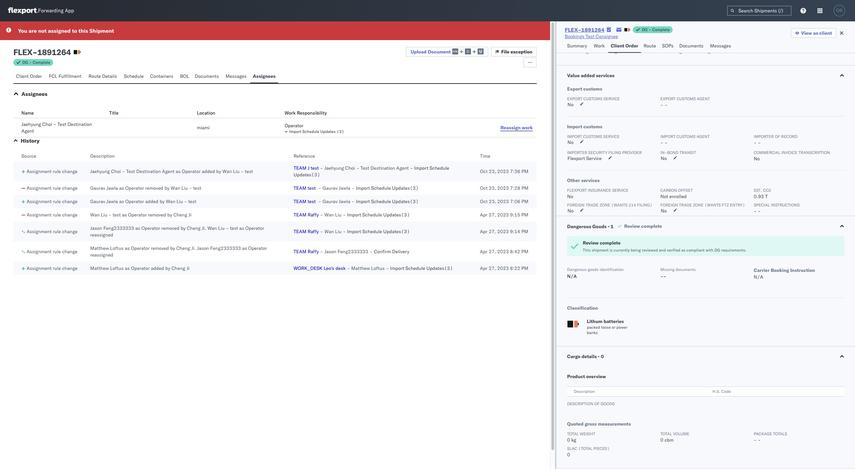 Task type: locate. For each thing, give the bounding box(es) containing it.
review inside review complete this shipment is currently being reviewed and verified as compliant with dg requirements.
[[583, 240, 599, 246]]

1 23, from the top
[[489, 168, 496, 174]]

client order for the bottom client order button
[[16, 73, 42, 79]]

goods left identification
[[588, 267, 599, 272]]

0 vertical spatial complete
[[641, 223, 662, 229]]

removed down jason feng2333333 as operator removed by cheng ji. wan liu - test as operator reassigned at the left of page
[[151, 245, 169, 251]]

2 reassigned from the top
[[90, 252, 113, 258]]

complete down flex - 1891264
[[33, 60, 50, 65]]

zone for 214
[[600, 202, 610, 207]]

2 team from the top
[[294, 185, 306, 191]]

1 horizontal spatial documents
[[679, 43, 704, 49]]

1 horizontal spatial jason
[[197, 245, 209, 251]]

freight for second the uat freight partner "link" from right
[[577, 48, 593, 54]]

0 horizontal spatial review
[[583, 240, 599, 246]]

change for gaurav jawla as operator removed by wan liu - test
[[62, 185, 77, 191]]

banks
[[587, 330, 598, 335]]

0 vertical spatial client order
[[611, 43, 638, 49]]

27, up apr 27, 2023 8:22 pm
[[489, 249, 496, 255]]

1 assignment from the top
[[27, 168, 52, 174]]

1 horizontal spatial destination
[[136, 168, 161, 174]]

by inside matthew loftus as operator removed by cheng ji. jason feng2333333 as operator reassigned
[[170, 245, 175, 251]]

foreign trade zone (wants 214 filing)
[[567, 202, 652, 207]]

1 horizontal spatial feng2333333
[[210, 245, 241, 251]]

import inside import customs agent - -
[[661, 134, 675, 139]]

jason inside jason feng2333333 as operator removed by cheng ji. wan liu - test as operator reassigned
[[90, 225, 102, 231]]

agent inside export customs agent - -
[[697, 96, 710, 101]]

complete down filing)
[[641, 223, 662, 229]]

1 vertical spatial of
[[594, 401, 600, 406]]

jaehyung inside jaehyung choi - test destination agent
[[21, 121, 41, 127]]

1 horizontal spatial order
[[625, 43, 638, 49]]

1 rule from the top
[[53, 168, 61, 174]]

no down in-
[[661, 155, 667, 161]]

1 vertical spatial service
[[603, 134, 620, 139]]

0 vertical spatial client
[[611, 43, 624, 49]]

1 service from the top
[[604, 96, 620, 101]]

1 vertical spatial services
[[581, 177, 600, 183]]

27,
[[489, 212, 496, 218], [489, 228, 496, 235], [489, 249, 496, 255], [489, 265, 496, 271]]

of for importer of record - -
[[775, 134, 780, 139]]

as inside review complete this shipment is currently being reviewed and verified as compliant with dg requirements.
[[681, 248, 686, 253]]

0 horizontal spatial (wants
[[611, 202, 628, 207]]

choi
[[42, 121, 52, 127], [345, 165, 355, 171], [111, 168, 121, 174]]

2 dangerous from the top
[[567, 267, 587, 272]]

of up quoted gross measurements
[[594, 401, 600, 406]]

1 zone from the left
[[600, 202, 610, 207]]

route for route details
[[88, 73, 101, 79]]

no down "not"
[[661, 208, 667, 214]]

1 team test - gaurav jawla - import schedule updates(3) from the top
[[294, 185, 419, 191]]

agent inside import customs agent - -
[[697, 134, 710, 139]]

1 vertical spatial ji.
[[191, 245, 196, 251]]

uat freight partner down bookings test consignee
[[567, 48, 612, 54]]

importer up flexport service
[[567, 150, 587, 155]]

1 trade from the left
[[586, 202, 599, 207]]

import inside button
[[289, 129, 301, 134]]

assignment for gaurav jawla as operator added by wan liu - test
[[27, 198, 52, 204]]

2023 left 8:22
[[497, 265, 509, 271]]

6 change from the top
[[62, 249, 77, 255]]

2023 left 9:15
[[497, 212, 509, 218]]

quoted
[[567, 421, 584, 427]]

route left details
[[88, 73, 101, 79]]

(wants for ftz
[[705, 202, 721, 207]]

importer up the commercial
[[754, 134, 774, 139]]

7 assignment rule change from the top
[[27, 265, 77, 271]]

cheng down matthew loftus as operator removed by cheng ji. jason feng2333333 as operator reassigned
[[172, 265, 185, 271]]

1 total from the left
[[567, 431, 579, 436]]

2 vertical spatial oct
[[480, 198, 488, 204]]

0 horizontal spatial partner
[[595, 48, 612, 54]]

2 assignment rule change from the top
[[27, 185, 77, 191]]

total volume 0 cbm
[[661, 431, 689, 443]]

oct down time
[[480, 168, 488, 174]]

5 assignment rule change from the top
[[27, 228, 77, 235]]

choi inside jaehyung choi - test destination agent
[[42, 121, 52, 127]]

customs inside export customs agent - -
[[677, 96, 696, 101]]

0 vertical spatial team raffy - wan liu - import schedule updates(3)
[[294, 212, 410, 218]]

import customs
[[567, 124, 602, 130]]

0 horizontal spatial agent
[[21, 128, 34, 134]]

0 horizontal spatial complete
[[33, 60, 50, 65]]

0 horizontal spatial feng2333333
[[103, 225, 134, 231]]

n/a inside the carrier booking instruction n/a
[[754, 274, 763, 280]]

0 horizontal spatial client
[[16, 73, 29, 79]]

1891264 up bookings test consignee
[[581, 26, 605, 33]]

bol
[[180, 73, 189, 79]]

0 vertical spatial service
[[586, 155, 602, 161]]

client order left fcl
[[16, 73, 42, 79]]

work inside button
[[594, 43, 605, 49]]

gaurav jawla as operator removed by wan liu - test
[[90, 185, 201, 191]]

messages
[[710, 43, 731, 49], [226, 73, 247, 79]]

freight
[[577, 48, 593, 54], [671, 48, 687, 54]]

lithum batteries packed loose or power banks
[[587, 318, 628, 335]]

2 foreign from the left
[[661, 202, 678, 207]]

loftus inside matthew loftus as operator removed by cheng ji. jason feng2333333 as operator reassigned
[[110, 245, 124, 251]]

2 27, from the top
[[489, 228, 496, 235]]

uat
[[567, 48, 576, 54], [661, 48, 670, 54]]

assignment rule change for jason feng2333333 as operator removed by cheng ji. wan liu - test as operator reassigned
[[27, 228, 77, 235]]

agent inside jaehyung choi - test destination agent
[[21, 128, 34, 134]]

0 horizontal spatial choi
[[42, 121, 52, 127]]

1 horizontal spatial client
[[611, 43, 624, 49]]

by inside jason feng2333333 as operator removed by cheng ji. wan liu - test as operator reassigned
[[181, 225, 186, 231]]

assignment rule change for gaurav jawla as operator added by wan liu - test
[[27, 198, 77, 204]]

pm for apr 27, 2023 8:42 pm
[[521, 249, 528, 255]]

3 assignment from the top
[[27, 198, 52, 204]]

2 apr from the top
[[480, 228, 488, 235]]

work_desk leo's desk - matthew loftus - import schedule updates(3)
[[294, 265, 453, 271]]

pm right 8:22
[[521, 265, 528, 271]]

removed for loftus
[[151, 245, 169, 251]]

2 rule from the top
[[53, 185, 61, 191]]

matthew inside matthew loftus as operator removed by cheng ji. jason feng2333333 as operator reassigned
[[90, 245, 109, 251]]

5 team from the top
[[294, 228, 306, 235]]

oct up apr 27, 2023 9:15 pm
[[480, 198, 488, 204]]

code
[[722, 389, 731, 394]]

1 uat from the left
[[567, 48, 576, 54]]

matthew loftus as operator removed by cheng ji. jason feng2333333 as operator reassigned
[[90, 245, 267, 258]]

6 assignment from the top
[[27, 249, 52, 255]]

invoice
[[782, 150, 798, 155]]

change for gaurav jawla as operator added by wan liu - test
[[62, 198, 77, 204]]

2 raffy from the top
[[308, 228, 319, 235]]

2 2023 from the top
[[497, 185, 509, 191]]

customs inside import customs agent - -
[[677, 134, 696, 139]]

1 horizontal spatial importer
[[754, 134, 774, 139]]

measurements
[[598, 421, 631, 427]]

27, for apr 27, 2023 8:42 pm
[[489, 249, 496, 255]]

1 vertical spatial 23,
[[489, 185, 496, 191]]

4 assignment from the top
[[27, 212, 52, 218]]

3 raffy from the top
[[308, 249, 319, 255]]

ji. inside jason feng2333333 as operator removed by cheng ji. wan liu - test as operator reassigned
[[202, 225, 206, 231]]

updates
[[320, 129, 336, 134]]

choi for jaehyung choi - test destination agent as operator added by wan liu - test
[[111, 168, 121, 174]]

1 partner from the left
[[595, 48, 612, 54]]

rule for jaehyung choi - test destination agent as operator added by wan liu - test
[[53, 168, 61, 174]]

2023 for 7:28
[[497, 185, 509, 191]]

3 2023 from the top
[[497, 198, 509, 204]]

23, down time
[[489, 168, 496, 174]]

dangerous goods • 1
[[567, 223, 614, 229]]

3 rule from the top
[[53, 198, 61, 204]]

jaehyung for jaehyung choi - test destination agent as operator added by wan liu - test
[[90, 168, 110, 174]]

(wants left ftz
[[705, 202, 721, 207]]

1 apr from the top
[[480, 212, 488, 218]]

cheng inside jason feng2333333 as operator removed by cheng ji. wan liu - test as operator reassigned
[[187, 225, 201, 231]]

2 change from the top
[[62, 185, 77, 191]]

team
[[294, 165, 306, 171], [294, 185, 306, 191], [294, 198, 306, 204], [294, 212, 306, 218], [294, 228, 306, 235], [294, 249, 306, 255]]

2 assignment from the top
[[27, 185, 52, 191]]

(wants left the 214
[[611, 202, 628, 207]]

service down security
[[586, 155, 602, 161]]

updates(3) for apr 27, 2023 9:14 pm
[[383, 228, 410, 235]]

this
[[78, 27, 88, 34]]

3 oct from the top
[[480, 198, 488, 204]]

23, for oct 23, 2023 7:36 pm
[[489, 168, 496, 174]]

0 horizontal spatial work
[[285, 110, 296, 116]]

n/a inside dangerous goods identification n/a
[[567, 273, 577, 279]]

1 reassigned from the top
[[90, 232, 113, 238]]

4 rule from the top
[[53, 212, 61, 218]]

apr down apr 27, 2023 9:15 pm
[[480, 228, 488, 235]]

1 horizontal spatial messages
[[710, 43, 731, 49]]

2 team test - gaurav jawla - import schedule updates(3) from the top
[[294, 198, 419, 204]]

1 horizontal spatial (wants
[[705, 202, 721, 207]]

trade down flexport insurance service no in the right of the page
[[586, 202, 599, 207]]

1 horizontal spatial total
[[661, 431, 672, 436]]

1 horizontal spatial partner
[[688, 48, 705, 54]]

3 23, from the top
[[489, 198, 496, 204]]

pm for apr 27, 2023 9:15 pm
[[521, 212, 528, 218]]

matthew for matthew loftus as operator added by cheng ji
[[90, 265, 109, 271]]

by for matthew loftus as operator added by cheng ji
[[165, 265, 170, 271]]

23, up 'oct 23, 2023 7:06 pm'
[[489, 185, 496, 191]]

total weight
[[567, 431, 595, 436]]

destination inside jaehyung choi - test destination agent
[[67, 121, 92, 127]]

team for wan liu - test as operator removed by cheng ji
[[294, 212, 306, 218]]

apr down 'oct 23, 2023 7:06 pm'
[[480, 212, 488, 218]]

2 oct from the top
[[480, 185, 488, 191]]

1891264 down assigned
[[37, 47, 71, 57]]

test inside jason feng2333333 as operator removed by cheng ji. wan liu - test as operator reassigned
[[230, 225, 238, 231]]

4 assignment rule change from the top
[[27, 212, 77, 218]]

dg - complete
[[642, 27, 670, 32], [22, 60, 50, 65]]

flex - 1891264
[[13, 47, 71, 57]]

0 horizontal spatial of
[[594, 401, 600, 406]]

no down other
[[567, 193, 573, 199]]

of inside importer of record - -
[[775, 134, 780, 139]]

service up filing
[[603, 134, 620, 139]]

documents for bottommost 'documents' button
[[195, 73, 219, 79]]

flexport up other
[[568, 155, 585, 161]]

feng2333333
[[103, 225, 134, 231], [210, 245, 241, 251], [338, 249, 368, 255]]

documents button
[[677, 40, 708, 53], [192, 70, 223, 83]]

0 horizontal spatial messages
[[226, 73, 247, 79]]

2023 for 7:36
[[497, 168, 509, 174]]

2 (wants from the left
[[705, 202, 721, 207]]

5 change from the top
[[62, 228, 77, 235]]

rule for jason feng2333333 as operator removed by cheng ji. wan liu - test as operator reassigned
[[53, 228, 61, 235]]

2 horizontal spatial dg
[[715, 248, 720, 253]]

assignment rule change for matthew loftus as operator removed by cheng ji. jason feng2333333 as operator reassigned
[[27, 249, 77, 255]]

client
[[611, 43, 624, 49], [16, 73, 29, 79]]

4 apr from the top
[[480, 265, 488, 271]]

updates(3) inside import schedule updates(3)
[[294, 172, 320, 178]]

0 horizontal spatial 1891264
[[37, 47, 71, 57]]

value added services
[[567, 72, 615, 79]]

total up cbm
[[661, 431, 672, 436]]

1 vertical spatial goods
[[601, 401, 615, 406]]

0 vertical spatial work
[[594, 43, 605, 49]]

removed inside jason feng2333333 as operator removed by cheng ji. wan liu - test as operator reassigned
[[161, 225, 179, 231]]

services inside button
[[596, 72, 615, 79]]

goods inside dangerous goods identification n/a
[[588, 267, 599, 272]]

0 vertical spatial route
[[644, 43, 656, 49]]

1 horizontal spatial work
[[594, 43, 605, 49]]

zone left ftz
[[693, 202, 704, 207]]

special
[[754, 202, 770, 207]]

0 horizontal spatial documents button
[[192, 70, 223, 83]]

work for work
[[594, 43, 605, 49]]

Search Shipments (/) text field
[[727, 6, 792, 16]]

team for matthew loftus as operator removed by cheng ji. jason feng2333333 as operator reassigned
[[294, 249, 306, 255]]

matthew loftus as operator added by cheng ji
[[90, 265, 190, 271]]

freight down bookings test consignee
[[577, 48, 593, 54]]

reassigned inside matthew loftus as operator removed by cheng ji. jason feng2333333 as operator reassigned
[[90, 252, 113, 258]]

0 vertical spatial assignees button
[[250, 70, 278, 83]]

1 horizontal spatial dg - complete
[[642, 27, 670, 32]]

ji. inside matthew loftus as operator removed by cheng ji. jason feng2333333 as operator reassigned
[[191, 245, 196, 251]]

2 horizontal spatial jason
[[324, 249, 336, 255]]

2 service from the top
[[603, 134, 620, 139]]

documents button right 'sops'
[[677, 40, 708, 53]]

2 uat from the left
[[661, 48, 670, 54]]

1 (wants from the left
[[611, 202, 628, 207]]

2023 left 7:28
[[497, 185, 509, 191]]

importer inside importer of record - -
[[754, 134, 774, 139]]

assignment for wan liu - test as operator removed by cheng ji
[[27, 212, 52, 218]]

dangerous left goods
[[567, 223, 591, 229]]

work responsibility
[[285, 110, 327, 116]]

no for foreign trade zone (wants ftz entry)
[[661, 208, 667, 214]]

0 vertical spatial ji.
[[202, 225, 206, 231]]

services up export customs
[[596, 72, 615, 79]]

pm right 8:42 at the bottom right
[[521, 249, 528, 255]]

23, for oct 23, 2023 7:06 pm
[[489, 198, 496, 204]]

in-bond transit
[[661, 150, 696, 155]]

import schedule updates                (3) button
[[285, 129, 488, 134]]

6 2023 from the top
[[497, 249, 509, 255]]

uat right route button
[[661, 48, 670, 54]]

total inside total volume 0 cbm
[[661, 431, 672, 436]]

1 horizontal spatial client order button
[[608, 40, 641, 53]]

0 horizontal spatial order
[[30, 73, 42, 79]]

- inside jason feng2333333 as operator removed by cheng ji. wan liu - test as operator reassigned
[[226, 225, 229, 231]]

uat down bookings
[[567, 48, 576, 54]]

0 inside total volume 0 cbm
[[661, 437, 663, 443]]

1 horizontal spatial trade
[[679, 202, 692, 207]]

1 foreign from the left
[[567, 202, 585, 207]]

2023 for 7:06
[[497, 198, 509, 204]]

apr for apr 27, 2023 9:15 pm
[[480, 212, 488, 218]]

0 horizontal spatial complete
[[600, 240, 621, 246]]

flexport inside flexport insurance service no
[[567, 188, 587, 193]]

team for gaurav jawla as operator removed by wan liu - test
[[294, 185, 306, 191]]

0 horizontal spatial freight
[[577, 48, 593, 54]]

2023 for 8:22
[[497, 265, 509, 271]]

partner up value added services button
[[688, 48, 705, 54]]

0 horizontal spatial importer
[[567, 150, 587, 155]]

client order down consignee
[[611, 43, 638, 49]]

ji up jason feng2333333 as operator removed by cheng ji. wan liu - test as operator reassigned at the left of page
[[188, 212, 192, 218]]

destination for jaehyung choi - test destination agent
[[67, 121, 92, 127]]

being
[[631, 248, 641, 253]]

1 vertical spatial reassigned
[[90, 252, 113, 258]]

client order button left fcl
[[13, 70, 46, 83]]

dg - complete down flex - 1891264
[[22, 60, 50, 65]]

reassign
[[501, 124, 521, 130]]

jaehyung
[[21, 121, 41, 127], [324, 165, 344, 171], [90, 168, 110, 174]]

by for matthew loftus as operator removed by cheng ji. jason feng2333333 as operator reassigned
[[170, 245, 175, 251]]

bookings test consignee link
[[565, 33, 618, 40]]

1 dangerous from the top
[[567, 223, 591, 229]]

foreign for foreign trade zone (wants 214 filing)
[[567, 202, 585, 207]]

schedule button
[[121, 70, 147, 83]]

2023 left 7:06
[[497, 198, 509, 204]]

jason feng2333333 as operator removed by cheng ji. wan liu - test as operator reassigned
[[90, 225, 264, 238]]

0 vertical spatial client order button
[[608, 40, 641, 53]]

3 change from the top
[[62, 198, 77, 204]]

total for total weight
[[567, 431, 579, 436]]

cheng for jason feng2333333 as operator removed by cheng ji. wan liu - test as operator reassigned
[[187, 225, 201, 231]]

totals
[[773, 431, 787, 436]]

2023
[[497, 168, 509, 174], [497, 185, 509, 191], [497, 198, 509, 204], [497, 212, 509, 218], [497, 228, 509, 235], [497, 249, 509, 255], [497, 265, 509, 271]]

7 assignment from the top
[[27, 265, 52, 271]]

6 team from the top
[[294, 249, 306, 255]]

2 trade from the left
[[679, 202, 692, 207]]

6 rule from the top
[[53, 249, 61, 255]]

jason
[[90, 225, 102, 231], [197, 245, 209, 251], [324, 249, 336, 255]]

security
[[588, 150, 607, 155]]

0 horizontal spatial uat
[[567, 48, 576, 54]]

• left "1"
[[608, 223, 610, 229]]

3 apr from the top
[[480, 249, 488, 255]]

oct
[[480, 168, 488, 174], [480, 185, 488, 191], [480, 198, 488, 204]]

not
[[38, 27, 47, 34]]

review up this at the right bottom
[[583, 240, 599, 246]]

0 horizontal spatial client order button
[[13, 70, 46, 83]]

documents right the bol button
[[195, 73, 219, 79]]

1 horizontal spatial choi
[[111, 168, 121, 174]]

agent for import customs agent - -
[[697, 134, 710, 139]]

apr
[[480, 212, 488, 218], [480, 228, 488, 235], [480, 249, 488, 255], [480, 265, 488, 271]]

0 vertical spatial •
[[608, 223, 610, 229]]

4 change from the top
[[62, 212, 77, 218]]

assignment
[[27, 168, 52, 174], [27, 185, 52, 191], [27, 198, 52, 204], [27, 212, 52, 218], [27, 228, 52, 235], [27, 249, 52, 255], [27, 265, 52, 271]]

of
[[775, 134, 780, 139], [594, 401, 600, 406]]

0 left cbm
[[661, 437, 663, 443]]

0 horizontal spatial n/a
[[567, 273, 577, 279]]

4 2023 from the top
[[497, 212, 509, 218]]

1 vertical spatial team test - gaurav jawla - import schedule updates(3)
[[294, 198, 419, 204]]

jaehyung choi - test destination agent as operator added by wan liu - test
[[90, 168, 253, 174]]

customs
[[583, 86, 602, 92], [584, 96, 603, 101], [677, 96, 696, 101], [584, 124, 602, 130], [583, 134, 602, 139], [677, 134, 696, 139]]

1 vertical spatial documents button
[[192, 70, 223, 83]]

2 partner from the left
[[688, 48, 705, 54]]

service up foreign trade zone (wants 214 filing)
[[612, 188, 629, 193]]

2 23, from the top
[[489, 185, 496, 191]]

removed up matthew loftus as operator removed by cheng ji. jason feng2333333 as operator reassigned
[[161, 225, 179, 231]]

importer for -
[[754, 134, 774, 139]]

jason inside matthew loftus as operator removed by cheng ji. jason feng2333333 as operator reassigned
[[197, 245, 209, 251]]

0 horizontal spatial goods
[[588, 267, 599, 272]]

1 horizontal spatial complete
[[641, 223, 662, 229]]

team raffy - wan liu - import schedule updates(3) for apr 27, 2023 9:14 pm
[[294, 228, 410, 235]]

7 2023 from the top
[[497, 265, 509, 271]]

service for export customs agent - -
[[604, 96, 620, 101]]

review complete this shipment is currently being reviewed and verified as compliant with dg requirements.
[[583, 240, 747, 253]]

pm right 7:36
[[522, 168, 529, 174]]

1 vertical spatial work
[[285, 110, 296, 116]]

2023 left 8:42 at the bottom right
[[497, 249, 509, 255]]

1 horizontal spatial freight
[[671, 48, 687, 54]]

loftus for matthew loftus as operator removed by cheng ji. jason feng2333333 as operator reassigned
[[110, 245, 124, 251]]

27, down apr 27, 2023 8:42 pm
[[489, 265, 496, 271]]

client order
[[611, 43, 638, 49], [16, 73, 42, 79]]

cheng for matthew loftus as operator added by cheng ji
[[172, 265, 185, 271]]

customs for export customs agent - -
[[677, 96, 696, 101]]

services up insurance
[[581, 177, 600, 183]]

2023 left "9:14"
[[497, 228, 509, 235]]

complete up is
[[600, 240, 621, 246]]

flex-
[[565, 26, 581, 33]]

0 vertical spatial complete
[[652, 27, 670, 32]]

23, for oct 23, 2023 7:28 pm
[[489, 185, 496, 191]]

1 horizontal spatial client order
[[611, 43, 638, 49]]

23, up apr 27, 2023 9:15 pm
[[489, 198, 496, 204]]

missing documents --
[[661, 267, 696, 279]]

0 horizontal spatial dg
[[22, 60, 28, 65]]

rule for matthew loftus as operator removed by cheng ji. jason feng2333333 as operator reassigned
[[53, 249, 61, 255]]

3 assignment rule change from the top
[[27, 198, 77, 204]]

7 rule from the top
[[53, 265, 61, 271]]

2 zone from the left
[[693, 202, 704, 207]]

carbon
[[661, 188, 677, 193]]

this
[[583, 248, 591, 253]]

dg up route button
[[642, 27, 648, 32]]

reassign work
[[501, 124, 533, 130]]

1 change from the top
[[62, 168, 77, 174]]

3 team from the top
[[294, 198, 306, 204]]

team test - gaurav jawla - import schedule updates(3)
[[294, 185, 419, 191], [294, 198, 419, 204]]

removed up gaurav jawla as operator added by wan liu - test
[[145, 185, 163, 191]]

customs for export customs
[[583, 86, 602, 92]]

ji. for jason
[[191, 245, 196, 251]]

service down value added services
[[604, 96, 620, 101]]

assignment for matthew loftus as operator removed by cheng ji. jason feng2333333 as operator reassigned
[[27, 249, 52, 255]]

1 oct from the top
[[480, 168, 488, 174]]

rule
[[53, 168, 61, 174], [53, 185, 61, 191], [53, 198, 61, 204], [53, 212, 61, 218], [53, 228, 61, 235], [53, 249, 61, 255], [53, 265, 61, 271]]

2 total from the left
[[661, 431, 672, 436]]

1 vertical spatial dangerous
[[567, 267, 587, 272]]

-
[[649, 27, 651, 32], [32, 47, 37, 57], [29, 60, 32, 65], [661, 102, 663, 108], [665, 102, 668, 108], [53, 121, 56, 127], [661, 140, 663, 146], [665, 140, 668, 146], [754, 140, 757, 146], [758, 140, 761, 146], [320, 165, 323, 171], [356, 165, 359, 171], [410, 165, 413, 171], [122, 168, 125, 174], [241, 168, 244, 174], [189, 185, 192, 191], [318, 185, 321, 191], [352, 185, 355, 191], [184, 198, 187, 204], [318, 198, 321, 204], [352, 198, 355, 204], [754, 208, 757, 214], [758, 208, 761, 214], [109, 212, 111, 218], [320, 212, 323, 218], [343, 212, 346, 218], [226, 225, 229, 231], [320, 228, 323, 235], [343, 228, 346, 235], [320, 249, 323, 255], [370, 249, 373, 255], [347, 265, 350, 271], [386, 265, 389, 271], [661, 273, 663, 279], [663, 273, 666, 279], [754, 437, 757, 443], [758, 437, 761, 443]]

route left 'sops'
[[644, 43, 656, 49]]

dg - complete up route button
[[642, 27, 670, 32]]

goods
[[588, 267, 599, 272], [601, 401, 615, 406]]

0 horizontal spatial assignees button
[[21, 91, 47, 97]]

reassigned inside jason feng2333333 as operator removed by cheng ji. wan liu - test as operator reassigned
[[90, 232, 113, 238]]

schedule inside "button"
[[124, 73, 144, 79]]

assignment for jaehyung choi - test destination agent as operator added by wan liu - test
[[27, 168, 52, 174]]

7:06
[[510, 198, 520, 204]]

1 horizontal spatial ji.
[[202, 225, 206, 231]]

0 horizontal spatial assignees
[[21, 91, 47, 97]]

zone down flexport insurance service no in the right of the page
[[600, 202, 610, 207]]

1 uat freight partner from the left
[[567, 48, 612, 54]]

no for export customs service
[[568, 102, 574, 108]]

dangerous down this at the right bottom
[[567, 267, 587, 272]]

source
[[21, 153, 36, 159]]

flexport for flexport service
[[568, 155, 585, 161]]

oct up 'oct 23, 2023 7:06 pm'
[[480, 185, 488, 191]]

export
[[567, 86, 582, 92], [567, 96, 582, 101], [661, 96, 676, 101]]

1 vertical spatial dg - complete
[[22, 60, 50, 65]]

0 vertical spatial 23,
[[489, 168, 496, 174]]

uat for second the uat freight partner "link" from right
[[567, 48, 576, 54]]

1 vertical spatial complete
[[600, 240, 621, 246]]

pm right 7:28
[[522, 185, 529, 191]]

pm for apr 27, 2023 8:22 pm
[[521, 265, 528, 271]]

27, down 'oct 23, 2023 7:06 pm'
[[489, 212, 496, 218]]

work left responsibility at the left top of the page
[[285, 110, 296, 116]]

complete for review complete
[[641, 223, 662, 229]]

documents
[[676, 267, 696, 272]]

0 vertical spatial reassigned
[[90, 232, 113, 238]]

customs down value added services button
[[677, 96, 696, 101]]

h.s.
[[713, 389, 720, 394]]

1 assignment rule change from the top
[[27, 168, 77, 174]]

insurance
[[588, 188, 611, 193]]

fcl fulfillment
[[49, 73, 81, 79]]

dg down flex
[[22, 60, 28, 65]]

no for in-bond transit
[[661, 155, 667, 161]]

1 vertical spatial 1891264
[[37, 47, 71, 57]]

cheng up matthew loftus as operator removed by cheng ji. jason feng2333333 as operator reassigned
[[187, 225, 201, 231]]

dg inside review complete this shipment is currently being reviewed and verified as compliant with dg requirements.
[[715, 248, 720, 253]]

customs down import customs
[[583, 134, 602, 139]]

customs up transit
[[677, 134, 696, 139]]

0 vertical spatial messages
[[710, 43, 731, 49]]

1 horizontal spatial complete
[[652, 27, 670, 32]]

2023 left 7:36
[[497, 168, 509, 174]]

4 27, from the top
[[489, 265, 496, 271]]

no down export customs
[[568, 102, 574, 108]]

1 vertical spatial messages
[[226, 73, 247, 79]]

freight right route button
[[671, 48, 687, 54]]

1 2023 from the top
[[497, 168, 509, 174]]

of left 'record'
[[775, 134, 780, 139]]

1 27, from the top
[[489, 212, 496, 218]]

dangerous inside dangerous goods identification n/a
[[567, 267, 587, 272]]

review for review complete
[[624, 223, 640, 229]]

1 horizontal spatial uat
[[661, 48, 670, 54]]

customs for import customs service
[[583, 134, 602, 139]]

0 inside package totals - - slac (total pieces) 0
[[567, 452, 570, 458]]

partner for second the uat freight partner "link" from right
[[595, 48, 612, 54]]

5 assignment from the top
[[27, 228, 52, 235]]

1 uat freight partner link from the left
[[567, 48, 620, 54]]

3 27, from the top
[[489, 249, 496, 255]]

pm right 7:06
[[522, 198, 529, 204]]

documents right sops button
[[679, 43, 704, 49]]

1 freight from the left
[[577, 48, 593, 54]]

complete for review complete this shipment is currently being reviewed and verified as compliant with dg requirements.
[[600, 240, 621, 246]]

import
[[567, 124, 582, 130], [289, 129, 301, 134], [567, 134, 582, 139], [661, 134, 675, 139], [414, 165, 428, 171], [356, 185, 370, 191], [356, 198, 370, 204], [347, 212, 361, 218], [347, 228, 361, 235], [390, 265, 404, 271]]

customs down export customs
[[584, 96, 603, 101]]

0 horizontal spatial trade
[[586, 202, 599, 207]]

removed inside matthew loftus as operator removed by cheng ji. jason feng2333333 as operator reassigned
[[151, 245, 169, 251]]

0 horizontal spatial route
[[88, 73, 101, 79]]

0 horizontal spatial destination
[[67, 121, 92, 127]]

importer of record - -
[[754, 134, 798, 146]]

0 vertical spatial service
[[604, 96, 620, 101]]

1 vertical spatial •
[[598, 353, 600, 359]]

other
[[567, 177, 580, 183]]

0 vertical spatial 1891264
[[581, 26, 605, 33]]

5 rule from the top
[[53, 228, 61, 235]]

6 assignment rule change from the top
[[27, 249, 77, 255]]

0 horizontal spatial service
[[586, 155, 602, 161]]

2 team raffy - wan liu - import schedule updates(3) from the top
[[294, 228, 410, 235]]

0 horizontal spatial jaehyung
[[21, 121, 41, 127]]

1 team from the top
[[294, 165, 306, 171]]

2023 for 9:15
[[497, 212, 509, 218]]

review right "1"
[[624, 223, 640, 229]]

1 horizontal spatial foreign
[[661, 202, 678, 207]]

matthew for matthew loftus as operator removed by cheng ji. jason feng2333333 as operator reassigned
[[90, 245, 109, 251]]

team for jason feng2333333 as operator removed by cheng ji. wan liu - test as operator reassigned
[[294, 228, 306, 235]]

pm right 9:15
[[521, 212, 528, 218]]

work down consignee
[[594, 43, 605, 49]]

no up dangerous goods • 1
[[568, 208, 574, 214]]

5 2023 from the top
[[497, 228, 509, 235]]

client down flex
[[16, 73, 29, 79]]

reference
[[294, 153, 315, 159]]

apr down apr 27, 2023 8:42 pm
[[480, 265, 488, 271]]

complete inside review complete this shipment is currently being reviewed and verified as compliant with dg requirements.
[[600, 240, 621, 246]]

no down the commercial
[[754, 156, 760, 162]]

4 team from the top
[[294, 212, 306, 218]]

customs for export customs service
[[584, 96, 603, 101]]

2 horizontal spatial agent
[[396, 165, 409, 171]]

flexport. image
[[8, 7, 38, 14]]

1 team raffy - wan liu - import schedule updates(3) from the top
[[294, 212, 410, 218]]

cheng inside matthew loftus as operator removed by cheng ji. jason feng2333333 as operator reassigned
[[176, 245, 190, 251]]

0 horizontal spatial uat freight partner link
[[567, 48, 620, 54]]

foreign down "not"
[[661, 202, 678, 207]]

0 horizontal spatial total
[[567, 431, 579, 436]]

1 horizontal spatial jaehyung
[[90, 168, 110, 174]]

complete up 'sops'
[[652, 27, 670, 32]]

goods up measurements
[[601, 401, 615, 406]]

upload document
[[411, 49, 451, 55]]

1 vertical spatial client order
[[16, 73, 42, 79]]

7 change from the top
[[62, 265, 77, 271]]

sops button
[[660, 40, 677, 53]]

2 freight from the left
[[671, 48, 687, 54]]

oct for oct 23, 2023 7:06 pm
[[480, 198, 488, 204]]

quoted gross measurements
[[567, 421, 631, 427]]

total up kg
[[567, 431, 579, 436]]

ji down matthew loftus as operator removed by cheng ji. jason feng2333333 as operator reassigned
[[186, 265, 190, 271]]

cheng down jason feng2333333 as operator removed by cheng ji. wan liu - test as operator reassigned at the left of page
[[176, 245, 190, 251]]



Task type: vqa. For each thing, say whether or not it's contained in the screenshot.
fourth 27, from the top
yes



Task type: describe. For each thing, give the bounding box(es) containing it.
choi for jaehyung choi - test destination agent
[[42, 121, 52, 127]]

route for route
[[644, 43, 656, 49]]

cheng up jason feng2333333 as operator removed by cheng ji. wan liu - test as operator reassigned at the left of page
[[174, 212, 187, 218]]

forwarding app link
[[8, 7, 74, 14]]

client for the bottom client order button
[[16, 73, 29, 79]]

2 horizontal spatial choi
[[345, 165, 355, 171]]

removed for jawla
[[145, 185, 163, 191]]

by for gaurav jawla as operator added by wan liu - test
[[160, 198, 165, 204]]

n/a for dangerous goods identification n/a
[[567, 273, 577, 279]]

(wants for 214
[[611, 202, 628, 207]]

test inside jaehyung choi - test destination agent
[[57, 121, 66, 127]]

provider
[[622, 150, 642, 155]]

trade for foreign trade zone (wants 214 filing)
[[586, 202, 599, 207]]

change for jason feng2333333 as operator removed by cheng ji. wan liu - test as operator reassigned
[[62, 228, 77, 235]]

export inside export customs agent - -
[[661, 96, 676, 101]]

other services
[[567, 177, 600, 183]]

classification
[[567, 305, 598, 311]]

flexport for flexport insurance service no
[[567, 188, 587, 193]]

assignment rule change for wan liu - test as operator removed by cheng ji
[[27, 212, 77, 218]]

0 vertical spatial order
[[625, 43, 638, 49]]

file exception
[[501, 49, 532, 55]]

import inside import schedule updates(3)
[[414, 165, 428, 171]]

export customs
[[567, 86, 602, 92]]

n/a for carrier booking instruction n/a
[[754, 274, 763, 280]]

2 vertical spatial description
[[567, 401, 593, 406]]

1 vertical spatial complete
[[33, 60, 50, 65]]

no for import customs service
[[568, 139, 574, 145]]

liu inside jason feng2333333 as operator removed by cheng ji. wan liu - test as operator reassigned
[[218, 225, 225, 231]]

1 vertical spatial assignees
[[21, 91, 47, 97]]

route button
[[641, 40, 660, 53]]

rule for matthew loftus as operator added by cheng ji
[[53, 265, 61, 271]]

apr 27, 2023 9:15 pm
[[480, 212, 528, 218]]

removed for feng2333333
[[161, 225, 179, 231]]

customs for import customs
[[584, 124, 602, 130]]

bond
[[667, 150, 679, 155]]

to
[[72, 27, 77, 34]]

containers button
[[147, 70, 177, 83]]

upload
[[411, 49, 427, 55]]

history
[[21, 137, 40, 144]]

view as client button
[[791, 28, 836, 38]]

carrier
[[754, 267, 770, 273]]

product
[[567, 373, 585, 379]]

est.
[[754, 188, 762, 193]]

flex-1891264 link
[[565, 26, 605, 33]]

27, for apr 27, 2023 9:14 pm
[[489, 228, 496, 235]]

flexport insurance service no
[[567, 188, 629, 199]]

loftus for matthew loftus as operator added by cheng ji
[[110, 265, 124, 271]]

0 horizontal spatial dg - complete
[[22, 60, 50, 65]]

record
[[781, 134, 798, 139]]

client order for topmost client order button
[[611, 43, 638, 49]]

importer for provider
[[567, 150, 587, 155]]

export for export customs service
[[567, 96, 582, 101]]

carbon offset not enrolled
[[661, 188, 693, 199]]

added inside button
[[581, 72, 595, 79]]

1 vertical spatial description
[[574, 389, 595, 394]]

loose
[[601, 325, 611, 330]]

containers
[[150, 73, 173, 79]]

rule for wan liu - test as operator removed by cheng ji
[[53, 212, 61, 218]]

wan inside jason feng2333333 as operator removed by cheng ji. wan liu - test as operator reassigned
[[208, 225, 217, 231]]

1 horizontal spatial messages button
[[708, 40, 735, 53]]

agent for jaehyung choi - test destination agent as operator added by wan liu - test
[[162, 168, 175, 174]]

commercial invoice transcription no
[[754, 150, 830, 162]]

change for matthew loftus as operator removed by cheng ji. jason feng2333333 as operator reassigned
[[62, 249, 77, 255]]

oct 23, 2023 7:28 pm
[[480, 185, 529, 191]]

identification
[[600, 267, 624, 272]]

no for foreign trade zone (wants 214 filing)
[[568, 208, 574, 214]]

filing)
[[637, 202, 652, 207]]

as inside view as client button
[[813, 30, 818, 36]]

removed down gaurav jawla as operator added by wan liu - test
[[148, 212, 166, 218]]

9:14
[[510, 228, 520, 235]]

slac
[[567, 446, 577, 451]]

8:42
[[510, 249, 520, 255]]

t
[[765, 193, 768, 199]]

import schedule updates(3)
[[294, 165, 449, 178]]

instruction
[[790, 267, 815, 273]]

raffy for operator
[[308, 249, 319, 255]]

upload document button
[[406, 47, 488, 57]]

rule for gaurav jawla as operator added by wan liu - test
[[53, 198, 61, 204]]

1 horizontal spatial documents button
[[677, 40, 708, 53]]

9:15
[[510, 212, 520, 218]]

raffy for test
[[308, 228, 319, 235]]

client
[[819, 30, 832, 36]]

forwarding app
[[38, 8, 74, 14]]

0 vertical spatial dg - complete
[[642, 27, 670, 32]]

destination for jaehyung choi - test destination agent as operator added by wan liu - test
[[136, 168, 161, 174]]

jaehyung for jaehyung choi - test destination agent
[[21, 121, 41, 127]]

0 right details
[[601, 353, 604, 359]]

1 vertical spatial messages button
[[223, 70, 250, 83]]

shipment
[[89, 27, 114, 34]]

assignment rule change for gaurav jawla as operator removed by wan liu - test
[[27, 185, 77, 191]]

file
[[501, 49, 509, 55]]

service inside flexport insurance service no
[[612, 188, 629, 193]]

time
[[480, 153, 490, 159]]

team test - gaurav jawla - import schedule updates(3) for oct 23, 2023 7:28 pm
[[294, 185, 419, 191]]

export customs service
[[567, 96, 620, 101]]

assignment for gaurav jawla as operator removed by wan liu - test
[[27, 185, 52, 191]]

bol button
[[177, 70, 192, 83]]

1 vertical spatial order
[[30, 73, 42, 79]]

total for total volume 0 cbm
[[661, 431, 672, 436]]

consignee
[[596, 33, 618, 39]]

title
[[109, 110, 118, 116]]

currently
[[614, 248, 630, 253]]

214
[[629, 202, 636, 207]]

2 horizontal spatial destination
[[371, 165, 395, 171]]

volume
[[673, 431, 689, 436]]

- inside jaehyung choi - test destination agent
[[53, 121, 56, 127]]

0 left kg
[[567, 437, 570, 443]]

importer security filing provider
[[567, 150, 642, 155]]

entry)
[[730, 202, 745, 207]]

work for work responsibility
[[285, 110, 296, 116]]

shipment
[[592, 248, 609, 253]]

assignment rule change for jaehyung choi - test destination agent as operator added by wan liu - test
[[27, 168, 77, 174]]

pm for apr 27, 2023 9:14 pm
[[521, 228, 528, 235]]

or
[[612, 325, 616, 330]]

of for description of goods
[[594, 401, 600, 406]]

foreign trade zone (wants ftz entry)
[[661, 202, 745, 207]]

0 vertical spatial description
[[90, 153, 115, 159]]

apr for apr 27, 2023 8:22 pm
[[480, 265, 488, 271]]

partner for first the uat freight partner "link" from right
[[688, 48, 705, 54]]

0 vertical spatial dg
[[642, 27, 648, 32]]

foreign for foreign trade zone (wants ftz entry)
[[661, 202, 678, 207]]

no inside flexport insurance service no
[[567, 193, 573, 199]]

0 vertical spatial ji
[[188, 212, 192, 218]]

review for review complete this shipment is currently being reviewed and verified as compliant with dg requirements.
[[583, 240, 599, 246]]

2 horizontal spatial feng2333333
[[338, 249, 368, 255]]

agent for export customs agent - -
[[697, 96, 710, 101]]

freight for first the uat freight partner "link" from right
[[671, 48, 687, 54]]

oct for oct 23, 2023 7:36 pm
[[480, 168, 488, 174]]

2 horizontal spatial jaehyung
[[324, 165, 344, 171]]

feng2333333 inside jason feng2333333 as operator removed by cheng ji. wan liu - test as operator reassigned
[[103, 225, 134, 231]]

by for jason feng2333333 as operator removed by cheng ji. wan liu - test as operator reassigned
[[181, 225, 186, 231]]

dangerous for dangerous goods identification n/a
[[567, 267, 587, 272]]

transit
[[680, 150, 696, 155]]

team test - gaurav jawla - import schedule updates(3) for oct 23, 2023 7:06 pm
[[294, 198, 419, 204]]

document
[[428, 49, 451, 55]]

import schedule updates                (3)
[[289, 129, 344, 134]]

2 uat freight partner link from the left
[[661, 48, 714, 54]]

power
[[617, 325, 628, 330]]

ftz
[[722, 202, 729, 207]]

schedule inside button
[[302, 129, 319, 134]]

team raffy - wan liu - import schedule updates(3) for apr 27, 2023 9:15 pm
[[294, 212, 410, 218]]

team for jaehyung choi - test destination agent as operator added by wan liu - test
[[294, 165, 306, 171]]

flex-1891264
[[565, 26, 605, 33]]

8:22
[[510, 265, 520, 271]]

transcription
[[799, 150, 830, 155]]

oct for oct 23, 2023 7:28 pm
[[480, 185, 488, 191]]

dangerous goods identification n/a
[[567, 267, 624, 279]]

apr for apr 27, 2023 8:42 pm
[[480, 249, 488, 255]]

requirements.
[[721, 248, 747, 253]]

enrolled
[[669, 193, 687, 199]]

delivery
[[392, 249, 409, 255]]

cheng for matthew loftus as operator removed by cheng ji. jason feng2333333 as operator reassigned
[[176, 245, 190, 251]]

pm for oct 23, 2023 7:36 pm
[[522, 168, 529, 174]]

• for details
[[598, 353, 600, 359]]

sops
[[662, 43, 674, 49]]

updates(3) for apr 27, 2023 9:15 pm
[[383, 212, 410, 218]]

missing
[[661, 267, 675, 272]]

(total
[[578, 446, 593, 451]]

est. co2 0.93 t
[[754, 188, 771, 199]]

summary
[[567, 43, 587, 49]]

value added services button
[[557, 65, 855, 86]]

change for matthew loftus as operator added by cheng ji
[[62, 265, 77, 271]]

1 vertical spatial ji
[[186, 265, 190, 271]]

gaurav jawla as operator added by wan liu - test
[[90, 198, 196, 204]]

updates(3) for oct 23, 2023 7:28 pm
[[392, 185, 419, 191]]

by for gaurav jawla as operator removed by wan liu - test
[[164, 185, 169, 191]]

change for wan liu - test as operator removed by cheng ji
[[62, 212, 77, 218]]

in-
[[661, 150, 667, 155]]

details
[[582, 353, 597, 359]]

customs for import customs agent - -
[[677, 134, 696, 139]]

no inside commercial invoice transcription no
[[754, 156, 760, 162]]

team for gaurav jawla as operator added by wan liu - test
[[294, 198, 306, 204]]

assignees inside button
[[253, 73, 276, 79]]

27, for apr 27, 2023 8:22 pm
[[489, 265, 496, 271]]

1 vertical spatial client order button
[[13, 70, 46, 83]]

1 vertical spatial dg
[[22, 60, 28, 65]]

feng2333333 inside matthew loftus as operator removed by cheng ji. jason feng2333333 as operator reassigned
[[210, 245, 241, 251]]

weight
[[580, 431, 595, 436]]

7:36
[[510, 168, 520, 174]]

responsibility
[[297, 110, 327, 116]]

service for import customs agent - -
[[603, 134, 620, 139]]

fcl
[[49, 73, 57, 79]]

leo's
[[324, 265, 334, 271]]

change for jaehyung choi - test destination agent as operator added by wan liu - test
[[62, 168, 77, 174]]

carrier booking instruction n/a
[[754, 267, 815, 280]]

rule for gaurav jawla as operator removed by wan liu - test
[[53, 185, 61, 191]]

1 raffy from the top
[[308, 212, 319, 218]]

zone for ftz
[[693, 202, 704, 207]]

2 uat freight partner from the left
[[661, 48, 705, 54]]

cargo details • 0
[[567, 353, 604, 359]]

1 horizontal spatial 1891264
[[581, 26, 605, 33]]

• for goods
[[608, 223, 610, 229]]

1 horizontal spatial assignees button
[[250, 70, 278, 83]]

oct 23, 2023 7:06 pm
[[480, 198, 529, 204]]

commercial
[[754, 150, 781, 155]]

value
[[567, 72, 580, 79]]

27, for apr 27, 2023 9:15 pm
[[489, 212, 496, 218]]

schedule inside import schedule updates(3)
[[430, 165, 449, 171]]

bookings
[[565, 33, 584, 39]]

history button
[[21, 137, 40, 144]]



